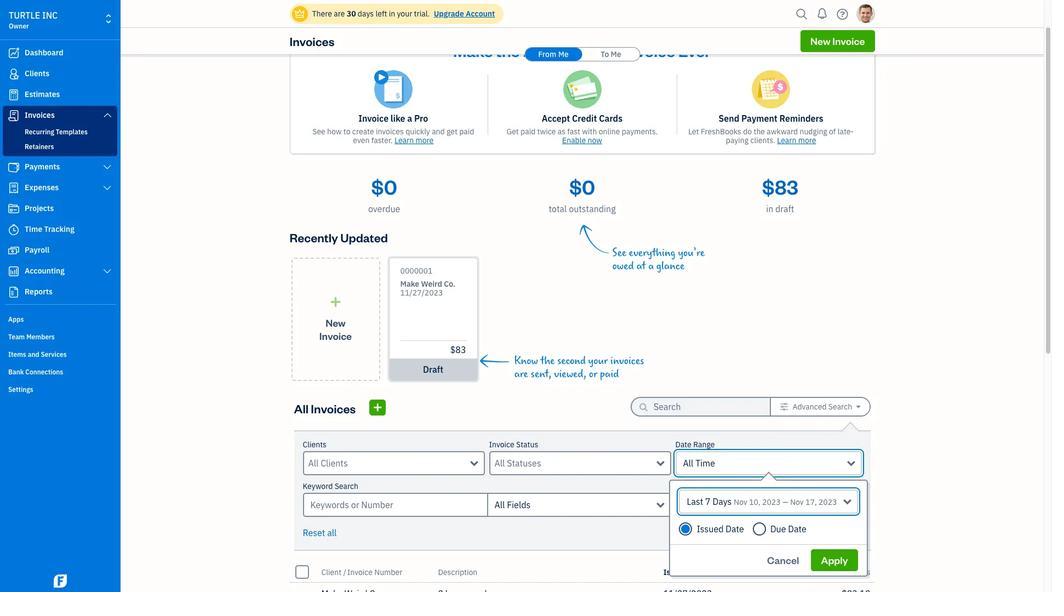 Task type: vqa. For each thing, say whether or not it's contained in the screenshot.


Task type: locate. For each thing, give the bounding box(es) containing it.
2023 right 17,
[[819, 497, 838, 507]]

1 horizontal spatial nov
[[791, 497, 804, 507]]

draft
[[776, 203, 795, 214], [423, 364, 444, 375]]

advanced search
[[793, 402, 853, 412]]

chevron large down image down payments link
[[102, 184, 112, 192]]

the for make the most payable invoice ever
[[496, 40, 520, 61]]

the inside let freshbooks do the awkward nudging of late- paying clients.
[[754, 127, 765, 137]]

your inside know the second your invoices are sent, viewed, or paid
[[589, 355, 608, 367]]

status up all statuses search box
[[517, 440, 539, 450]]

2 horizontal spatial the
[[754, 127, 765, 137]]

2 vertical spatial invoices
[[311, 401, 356, 416]]

due down —
[[771, 524, 787, 535]]

learn right faster. on the left of page
[[395, 135, 414, 145]]

issued date down days
[[697, 524, 745, 535]]

all invoices
[[294, 401, 356, 416]]

date right caretdown icon
[[734, 567, 750, 577]]

accounting link
[[3, 262, 117, 281]]

$0 overdue
[[368, 174, 400, 214]]

plus image
[[330, 296, 342, 307]]

clients link
[[3, 64, 117, 84]]

cancel button down —
[[762, 521, 813, 543]]

1 / from the left
[[343, 567, 346, 577]]

1 vertical spatial invoices
[[611, 355, 645, 367]]

with
[[582, 127, 597, 137]]

cards
[[599, 113, 623, 124]]

/ for amount
[[845, 567, 848, 577]]

search image
[[794, 6, 811, 22]]

payment
[[742, 113, 778, 124]]

client image
[[7, 69, 20, 80]]

0 horizontal spatial $0
[[372, 174, 397, 200]]

1 more from the left
[[416, 135, 434, 145]]

1 chevron large down image from the top
[[102, 111, 112, 120]]

Date Range field
[[680, 490, 858, 514]]

the for know the second your invoices are sent, viewed, or paid
[[541, 355, 555, 367]]

ever
[[679, 40, 712, 61]]

due right caretdown icon
[[719, 567, 732, 577]]

time down range
[[696, 458, 716, 469]]

1 $0 from the left
[[372, 174, 397, 200]]

team members link
[[3, 328, 117, 345]]

2 horizontal spatial /
[[845, 567, 848, 577]]

see for see how to create invoices quickly and get paid even faster.
[[313, 127, 326, 137]]

1 horizontal spatial in
[[767, 203, 774, 214]]

add invoice image
[[373, 401, 383, 414]]

send payment reminders image
[[752, 70, 791, 109]]

0 vertical spatial a
[[408, 113, 412, 124]]

1 horizontal spatial more
[[799, 135, 817, 145]]

1 horizontal spatial a
[[649, 260, 654, 273]]

account
[[466, 9, 495, 19]]

1 learn from the left
[[395, 135, 414, 145]]

make down 0000001
[[401, 279, 420, 289]]

search left caretdown image
[[829, 402, 853, 412]]

1 horizontal spatial invoices
[[611, 355, 645, 367]]

close image
[[855, 38, 868, 50]]

glance
[[657, 260, 685, 273]]

0 horizontal spatial more
[[416, 135, 434, 145]]

date
[[676, 440, 692, 450], [726, 524, 745, 535], [789, 524, 807, 535], [690, 567, 707, 577], [734, 567, 750, 577]]

0 horizontal spatial due
[[719, 567, 732, 577]]

2 nov from the left
[[791, 497, 804, 507]]

learn more down reminders
[[778, 135, 817, 145]]

0 vertical spatial issued
[[697, 524, 724, 535]]

make inside 0000001 make weird co. 11/27/2023
[[401, 279, 420, 289]]

your up or
[[589, 355, 608, 367]]

due date
[[771, 524, 807, 535], [719, 567, 750, 577]]

and left get
[[432, 127, 445, 137]]

0 horizontal spatial and
[[28, 350, 39, 359]]

are down know
[[515, 368, 529, 381]]

services
[[41, 350, 67, 359]]

/ right caretdown icon
[[715, 567, 717, 577]]

0 vertical spatial status
[[517, 440, 539, 450]]

search for keyword search
[[335, 481, 359, 491]]

awkward
[[767, 127, 798, 137]]

issued left caretdown icon
[[664, 567, 688, 577]]

search right keyword
[[335, 481, 359, 491]]

paid
[[460, 127, 475, 137], [521, 127, 536, 137], [600, 368, 619, 381]]

owed
[[613, 260, 634, 273]]

0 vertical spatial all
[[294, 401, 309, 416]]

chevron large down image for payments
[[102, 163, 112, 172]]

due date right caretdown icon
[[719, 567, 750, 577]]

0 vertical spatial see
[[313, 127, 326, 137]]

all
[[294, 401, 309, 416], [683, 458, 694, 469], [495, 500, 505, 510]]

twice
[[538, 127, 556, 137]]

1 vertical spatial see
[[613, 247, 627, 259]]

status right amount link
[[849, 567, 871, 577]]

status link
[[849, 567, 871, 577]]

inc
[[42, 10, 58, 21]]

0 horizontal spatial nov
[[734, 497, 748, 507]]

new
[[811, 35, 831, 47], [326, 316, 346, 329]]

a left the pro
[[408, 113, 412, 124]]

1 horizontal spatial new
[[811, 35, 831, 47]]

a
[[408, 113, 412, 124], [649, 260, 654, 273]]

1 vertical spatial search
[[335, 481, 359, 491]]

0 vertical spatial invoices
[[290, 33, 335, 49]]

new invoice down plus image
[[320, 316, 352, 342]]

cancel
[[771, 526, 803, 538], [768, 554, 800, 566]]

2 horizontal spatial paid
[[600, 368, 619, 381]]

1 horizontal spatial due date
[[771, 524, 807, 535]]

invoice number link
[[347, 567, 403, 577]]

2 learn more from the left
[[778, 135, 817, 145]]

dashboard image
[[7, 48, 20, 59]]

0 vertical spatial issued date
[[697, 524, 745, 535]]

the
[[496, 40, 520, 61], [754, 127, 765, 137], [541, 355, 555, 367]]

see
[[313, 127, 326, 137], [613, 247, 627, 259]]

see left how
[[313, 127, 326, 137]]

see inside see everything you're owed at a glance
[[613, 247, 627, 259]]

see inside see how to create invoices quickly and get paid even faster.
[[313, 127, 326, 137]]

1 horizontal spatial see
[[613, 247, 627, 259]]

1 horizontal spatial and
[[432, 127, 445, 137]]

me right to
[[611, 49, 622, 59]]

0 vertical spatial due
[[771, 524, 787, 535]]

invoice date option group
[[680, 514, 858, 536]]

0 horizontal spatial new invoice link
[[291, 258, 380, 381]]

0 horizontal spatial /
[[343, 567, 346, 577]]

chevron large down image up recurring templates link
[[102, 111, 112, 120]]

2 me from the left
[[611, 49, 622, 59]]

in
[[389, 9, 395, 19], [767, 203, 774, 214]]

0 vertical spatial your
[[397, 9, 412, 19]]

2 vertical spatial chevron large down image
[[102, 184, 112, 192]]

1 learn more from the left
[[395, 135, 434, 145]]

0 vertical spatial new invoice link
[[801, 30, 875, 52]]

$0 inside $0 overdue
[[372, 174, 397, 200]]

chevron large down image
[[102, 267, 112, 276]]

1 vertical spatial $83
[[451, 344, 466, 355]]

2 learn from the left
[[778, 135, 797, 145]]

all time
[[683, 458, 716, 469]]

1 vertical spatial chevron large down image
[[102, 163, 112, 172]]

advanced
[[793, 402, 827, 412]]

0 horizontal spatial me
[[559, 49, 569, 59]]

1 vertical spatial issued
[[664, 567, 688, 577]]

estimate image
[[7, 89, 20, 100]]

$83 for $83
[[451, 344, 466, 355]]

1 horizontal spatial $83
[[763, 174, 799, 200]]

apps link
[[3, 311, 117, 327]]

0 vertical spatial chevron large down image
[[102, 111, 112, 120]]

2 / from the left
[[715, 567, 717, 577]]

cancel for cancel button to the top
[[771, 526, 803, 538]]

to me
[[601, 49, 622, 59]]

and
[[432, 127, 445, 137], [28, 350, 39, 359]]

fast
[[568, 127, 581, 137]]

let
[[689, 127, 699, 137]]

0 horizontal spatial search
[[335, 481, 359, 491]]

all for all invoices
[[294, 401, 309, 416]]

all inside 'keyword search' field
[[495, 500, 505, 510]]

projects link
[[3, 199, 117, 219]]

the left most
[[496, 40, 520, 61]]

0 horizontal spatial learn more
[[395, 135, 434, 145]]

1 horizontal spatial me
[[611, 49, 622, 59]]

do
[[744, 127, 752, 137]]

make the most payable invoice ever
[[453, 40, 712, 61]]

learn for a
[[395, 135, 414, 145]]

me
[[559, 49, 569, 59], [611, 49, 622, 59]]

1 horizontal spatial paid
[[521, 127, 536, 137]]

$83
[[763, 174, 799, 200], [451, 344, 466, 355]]

1 vertical spatial and
[[28, 350, 39, 359]]

clients inside 'main' element
[[25, 69, 49, 78]]

1 horizontal spatial learn
[[778, 135, 797, 145]]

$0
[[372, 174, 397, 200], [570, 174, 596, 200]]

more down reminders
[[799, 135, 817, 145]]

new down notifications icon on the top right of the page
[[811, 35, 831, 47]]

reset all
[[303, 527, 337, 538]]

nov left 10,
[[734, 497, 748, 507]]

chevron large down image
[[102, 111, 112, 120], [102, 163, 112, 172], [102, 184, 112, 192]]

0 vertical spatial time
[[25, 224, 42, 234]]

date down days
[[726, 524, 745, 535]]

issued down 7
[[697, 524, 724, 535]]

1 vertical spatial draft
[[423, 364, 444, 375]]

1 horizontal spatial issued
[[697, 524, 724, 535]]

upgrade
[[434, 9, 464, 19]]

1 vertical spatial status
[[849, 567, 871, 577]]

3 chevron large down image from the top
[[102, 184, 112, 192]]

1 horizontal spatial $0
[[570, 174, 596, 200]]

invoices inside know the second your invoices are sent, viewed, or paid
[[611, 355, 645, 367]]

Keyword Search text field
[[303, 493, 487, 517]]

see up owed
[[613, 247, 627, 259]]

/ right client
[[343, 567, 346, 577]]

1 horizontal spatial search
[[829, 402, 853, 412]]

0 vertical spatial due date
[[771, 524, 807, 535]]

0 horizontal spatial invoices
[[376, 127, 404, 137]]

1 vertical spatial time
[[696, 458, 716, 469]]

nov right —
[[791, 497, 804, 507]]

0 horizontal spatial status
[[517, 440, 539, 450]]

learn more for reminders
[[778, 135, 817, 145]]

0 vertical spatial cancel button
[[762, 521, 813, 543]]

learn for reminders
[[778, 135, 797, 145]]

the right do
[[754, 127, 765, 137]]

time inside all time dropdown button
[[696, 458, 716, 469]]

1 horizontal spatial 2023
[[819, 497, 838, 507]]

1 horizontal spatial are
[[515, 368, 529, 381]]

0 vertical spatial draft
[[776, 203, 795, 214]]

0 vertical spatial in
[[389, 9, 395, 19]]

updated
[[341, 230, 388, 245]]

issued date left caretdown icon
[[664, 567, 707, 577]]

1 horizontal spatial the
[[541, 355, 555, 367]]

/ left status link
[[845, 567, 848, 577]]

new invoice down go to help image
[[811, 35, 866, 47]]

$0 inside "$0 total outstanding"
[[570, 174, 596, 200]]

1 me from the left
[[559, 49, 569, 59]]

1 vertical spatial make
[[401, 279, 420, 289]]

invoices link
[[3, 106, 117, 126]]

0 horizontal spatial learn
[[395, 135, 414, 145]]

1 horizontal spatial learn more
[[778, 135, 817, 145]]

most
[[523, 40, 559, 61]]

you're
[[678, 247, 705, 259]]

new down plus image
[[326, 316, 346, 329]]

0 horizontal spatial issued
[[664, 567, 688, 577]]

0 vertical spatial the
[[496, 40, 520, 61]]

settings image
[[780, 402, 789, 411]]

1 vertical spatial cancel
[[768, 554, 800, 566]]

2023 left —
[[763, 497, 781, 507]]

Search text field
[[654, 398, 753, 416]]

your
[[397, 9, 412, 19], [589, 355, 608, 367]]

invoices left the 'add invoice' image
[[311, 401, 356, 416]]

0 horizontal spatial 2023
[[763, 497, 781, 507]]

2 vertical spatial all
[[495, 500, 505, 510]]

1 vertical spatial in
[[767, 203, 774, 214]]

1 horizontal spatial new invoice link
[[801, 30, 875, 52]]

0 vertical spatial search
[[829, 402, 853, 412]]

cancel for the bottom cancel button
[[768, 554, 800, 566]]

cancel down invoice date option group
[[768, 554, 800, 566]]

currency
[[676, 481, 707, 491]]

1 vertical spatial new invoice link
[[291, 258, 380, 381]]

1 horizontal spatial draft
[[776, 203, 795, 214]]

clients.
[[751, 135, 776, 145]]

clients down all invoices on the bottom of page
[[303, 440, 327, 450]]

$0 up outstanding
[[570, 174, 596, 200]]

to
[[601, 49, 609, 59]]

description link
[[438, 567, 478, 577]]

invoices inside invoices link
[[25, 110, 55, 120]]

1 vertical spatial due date
[[719, 567, 750, 577]]

due date down —
[[771, 524, 807, 535]]

client
[[322, 567, 342, 577]]

enable
[[563, 135, 586, 145]]

2 chevron large down image from the top
[[102, 163, 112, 172]]

are left 30
[[334, 9, 345, 19]]

the inside know the second your invoices are sent, viewed, or paid
[[541, 355, 555, 367]]

make down account
[[453, 40, 493, 61]]

online
[[599, 127, 620, 137]]

1 vertical spatial invoices
[[25, 110, 55, 120]]

freshbooks image
[[52, 575, 69, 588]]

notifications image
[[814, 3, 832, 25]]

of
[[830, 127, 836, 137]]

0 vertical spatial clients
[[25, 69, 49, 78]]

now
[[588, 135, 603, 145]]

settings
[[8, 385, 33, 394]]

advanced search button
[[771, 398, 870, 416]]

me right the from
[[559, 49, 569, 59]]

and right items
[[28, 350, 39, 359]]

2 $0 from the left
[[570, 174, 596, 200]]

expenses
[[25, 183, 59, 192]]

search inside dropdown button
[[829, 402, 853, 412]]

chevron large down image down retainers link
[[102, 163, 112, 172]]

0 horizontal spatial a
[[408, 113, 412, 124]]

0 vertical spatial $83
[[763, 174, 799, 200]]

time right timer icon
[[25, 224, 42, 234]]

2 more from the left
[[799, 135, 817, 145]]

1 vertical spatial a
[[649, 260, 654, 273]]

1 horizontal spatial status
[[849, 567, 871, 577]]

recently updated
[[290, 230, 388, 245]]

go to help image
[[834, 6, 852, 22]]

0 horizontal spatial due date
[[719, 567, 750, 577]]

chevron large down image inside payments link
[[102, 163, 112, 172]]

$0 up overdue
[[372, 174, 397, 200]]

3 / from the left
[[845, 567, 848, 577]]

1 nov from the left
[[734, 497, 748, 507]]

0 horizontal spatial paid
[[460, 127, 475, 137]]

the up sent,
[[541, 355, 555, 367]]

invoices down there
[[290, 33, 335, 49]]

1 horizontal spatial due
[[771, 524, 787, 535]]

0 horizontal spatial your
[[397, 9, 412, 19]]

pro
[[415, 113, 428, 124]]

$0 for $0 total outstanding
[[570, 174, 596, 200]]

invoices inside see how to create invoices quickly and get paid even faster.
[[376, 127, 404, 137]]

bank connections link
[[3, 364, 117, 380]]

All Statuses search field
[[495, 457, 657, 470]]

/
[[343, 567, 346, 577], [715, 567, 717, 577], [845, 567, 848, 577]]

due date inside invoice date option group
[[771, 524, 807, 535]]

0 horizontal spatial $83
[[451, 344, 466, 355]]

freshbooks
[[701, 127, 742, 137]]

1 horizontal spatial time
[[696, 458, 716, 469]]

all for all fields
[[495, 500, 505, 510]]

0 vertical spatial cancel
[[771, 526, 803, 538]]

chevron large down image inside the expenses 'link'
[[102, 184, 112, 192]]

all inside dropdown button
[[683, 458, 694, 469]]

1 vertical spatial new
[[326, 316, 346, 329]]

learn right 'clients.'
[[778, 135, 797, 145]]

more down the pro
[[416, 135, 434, 145]]

cancel button down invoice date option group
[[758, 549, 810, 571]]

issued date
[[697, 524, 745, 535], [664, 567, 707, 577]]

cancel down —
[[771, 526, 803, 538]]

a right the at
[[649, 260, 654, 273]]

invoices up recurring
[[25, 110, 55, 120]]

clients up estimates
[[25, 69, 49, 78]]

1 vertical spatial new invoice
[[320, 316, 352, 342]]

0 horizontal spatial are
[[334, 9, 345, 19]]

your left trial.
[[397, 9, 412, 19]]

Keyword Search field
[[487, 493, 671, 517]]

0 horizontal spatial all
[[294, 401, 309, 416]]

$83 for $83 in draft
[[763, 174, 799, 200]]

learn more down the pro
[[395, 135, 434, 145]]

0 horizontal spatial time
[[25, 224, 42, 234]]

learn more
[[395, 135, 434, 145], [778, 135, 817, 145]]

payroll link
[[3, 241, 117, 260]]

time inside time tracking "link"
[[25, 224, 42, 234]]

1 vertical spatial the
[[754, 127, 765, 137]]

1 vertical spatial your
[[589, 355, 608, 367]]



Task type: describe. For each thing, give the bounding box(es) containing it.
more for send payment reminders
[[799, 135, 817, 145]]

from me link
[[525, 48, 582, 61]]

0 vertical spatial are
[[334, 9, 345, 19]]

11/27/2023
[[401, 288, 443, 298]]

bank
[[8, 368, 24, 376]]

know the second your invoices are sent, viewed, or paid
[[515, 355, 645, 381]]

paying
[[726, 135, 749, 145]]

invoices for even
[[376, 127, 404, 137]]

chevron large down image for invoices
[[102, 111, 112, 120]]

how
[[327, 127, 342, 137]]

paid inside see how to create invoices quickly and get paid even faster.
[[460, 127, 475, 137]]

trial.
[[414, 9, 430, 19]]

0 vertical spatial new
[[811, 35, 831, 47]]

bank connections
[[8, 368, 63, 376]]

$83 in draft
[[763, 174, 799, 214]]

weird
[[421, 279, 442, 289]]

at
[[637, 260, 646, 273]]

date range
[[676, 440, 715, 450]]

0000001
[[401, 266, 433, 276]]

reports link
[[3, 282, 117, 302]]

create
[[352, 127, 374, 137]]

team
[[8, 333, 25, 341]]

upgrade account link
[[432, 9, 495, 19]]

to me link
[[583, 48, 640, 61]]

issued date inside invoice date option group
[[697, 524, 745, 535]]

get
[[507, 127, 519, 137]]

turtle inc owner
[[9, 10, 58, 30]]

$0 for $0 overdue
[[372, 174, 397, 200]]

see for see everything you're owed at a glance
[[613, 247, 627, 259]]

sent,
[[531, 368, 552, 381]]

second
[[558, 355, 586, 367]]

paid inside accept credit cards get paid twice as fast with online payments. enable now
[[521, 127, 536, 137]]

quickly
[[406, 127, 430, 137]]

amount link
[[816, 567, 845, 577]]

report image
[[7, 287, 20, 298]]

items
[[8, 350, 26, 359]]

0 horizontal spatial draft
[[423, 364, 444, 375]]

to
[[344, 127, 351, 137]]

project image
[[7, 203, 20, 214]]

money image
[[7, 245, 20, 256]]

caretdown image
[[857, 402, 861, 411]]

see everything you're owed at a glance
[[613, 247, 705, 273]]

due inside invoice date option group
[[771, 524, 787, 535]]

total
[[549, 203, 567, 214]]

accept
[[542, 113, 570, 124]]

10,
[[750, 497, 761, 507]]

invoices for paid
[[611, 355, 645, 367]]

like
[[391, 113, 405, 124]]

as
[[558, 127, 566, 137]]

connections
[[25, 368, 63, 376]]

all
[[327, 527, 337, 538]]

0 vertical spatial new invoice
[[811, 35, 866, 47]]

caretdown image
[[708, 568, 713, 577]]

new inside new invoice
[[326, 316, 346, 329]]

in inside $83 in draft
[[767, 203, 774, 214]]

All Clients search field
[[308, 457, 471, 470]]

search for advanced search
[[829, 402, 853, 412]]

time tracking
[[25, 224, 75, 234]]

credit
[[572, 113, 597, 124]]

invoice like a pro image
[[374, 70, 413, 109]]

/ for client
[[343, 567, 346, 577]]

expenses link
[[3, 178, 117, 198]]

amount / status
[[816, 567, 871, 577]]

chart image
[[7, 266, 20, 277]]

accept credit cards get paid twice as fast with online payments. enable now
[[507, 113, 658, 145]]

late-
[[838, 127, 854, 137]]

chevron large down image for expenses
[[102, 184, 112, 192]]

1 horizontal spatial clients
[[303, 440, 327, 450]]

let freshbooks do the awkward nudging of late- paying clients.
[[689, 127, 854, 145]]

payments link
[[3, 157, 117, 177]]

1 2023 from the left
[[763, 497, 781, 507]]

invoice status
[[489, 440, 539, 450]]

all for all time
[[683, 458, 694, 469]]

dashboard link
[[3, 43, 117, 63]]

7
[[706, 496, 711, 507]]

accounting
[[25, 266, 65, 276]]

viewed,
[[554, 368, 587, 381]]

—
[[783, 497, 789, 507]]

date down —
[[789, 524, 807, 535]]

items and services link
[[3, 346, 117, 362]]

reset
[[303, 527, 325, 538]]

2 2023 from the left
[[819, 497, 838, 507]]

me for from me
[[559, 49, 569, 59]]

1 vertical spatial cancel button
[[758, 549, 810, 571]]

0 horizontal spatial in
[[389, 9, 395, 19]]

there
[[312, 9, 332, 19]]

date left range
[[676, 440, 692, 450]]

paid inside know the second your invoices are sent, viewed, or paid
[[600, 368, 619, 381]]

keyword search
[[303, 481, 359, 491]]

a inside see everything you're owed at a glance
[[649, 260, 654, 273]]

and inside see how to create invoices quickly and get paid even faster.
[[432, 127, 445, 137]]

outstanding
[[569, 203, 616, 214]]

client / invoice number
[[322, 567, 403, 577]]

estimates
[[25, 89, 60, 99]]

recurring templates link
[[5, 126, 115, 139]]

more for invoice like a pro
[[416, 135, 434, 145]]

last
[[687, 496, 704, 507]]

turtle
[[9, 10, 40, 21]]

last 7 days nov 10, 2023 — nov 17, 2023
[[687, 496, 838, 507]]

estimates link
[[3, 85, 117, 105]]

recently
[[290, 230, 338, 245]]

description
[[438, 567, 478, 577]]

amount
[[816, 567, 843, 577]]

from me
[[539, 49, 569, 59]]

get
[[447, 127, 458, 137]]

invoice image
[[7, 110, 20, 121]]

reset all button
[[303, 526, 337, 540]]

tracking
[[44, 224, 75, 234]]

left
[[376, 9, 387, 19]]

days
[[358, 9, 374, 19]]

1 vertical spatial due
[[719, 567, 732, 577]]

reminders
[[780, 113, 824, 124]]

keyword
[[303, 481, 333, 491]]

are inside know the second your invoices are sent, viewed, or paid
[[515, 368, 529, 381]]

main element
[[0, 0, 148, 592]]

me for to me
[[611, 49, 622, 59]]

number
[[375, 567, 403, 577]]

crown image
[[294, 8, 306, 19]]

all time button
[[676, 451, 862, 475]]

accept credit cards image
[[563, 70, 602, 109]]

time tracking link
[[3, 220, 117, 240]]

date left caretdown icon
[[690, 567, 707, 577]]

and inside items and services link
[[28, 350, 39, 359]]

1 vertical spatial issued date
[[664, 567, 707, 577]]

payment image
[[7, 162, 20, 173]]

overdue
[[368, 203, 400, 214]]

new invoice link for invoices
[[801, 30, 875, 52]]

$0 total outstanding
[[549, 174, 616, 214]]

draft inside $83 in draft
[[776, 203, 795, 214]]

everything
[[629, 247, 676, 259]]

expense image
[[7, 183, 20, 194]]

learn more for a
[[395, 135, 434, 145]]

issued inside invoice date option group
[[697, 524, 724, 535]]

items and services
[[8, 350, 67, 359]]

1 horizontal spatial make
[[453, 40, 493, 61]]

new invoice link for know the second your invoices are sent, viewed, or paid
[[291, 258, 380, 381]]

recurring templates
[[25, 128, 88, 136]]

nudging
[[800, 127, 828, 137]]

owner
[[9, 22, 29, 30]]

timer image
[[7, 224, 20, 235]]

payroll
[[25, 245, 50, 255]]

0 horizontal spatial new invoice
[[320, 316, 352, 342]]



